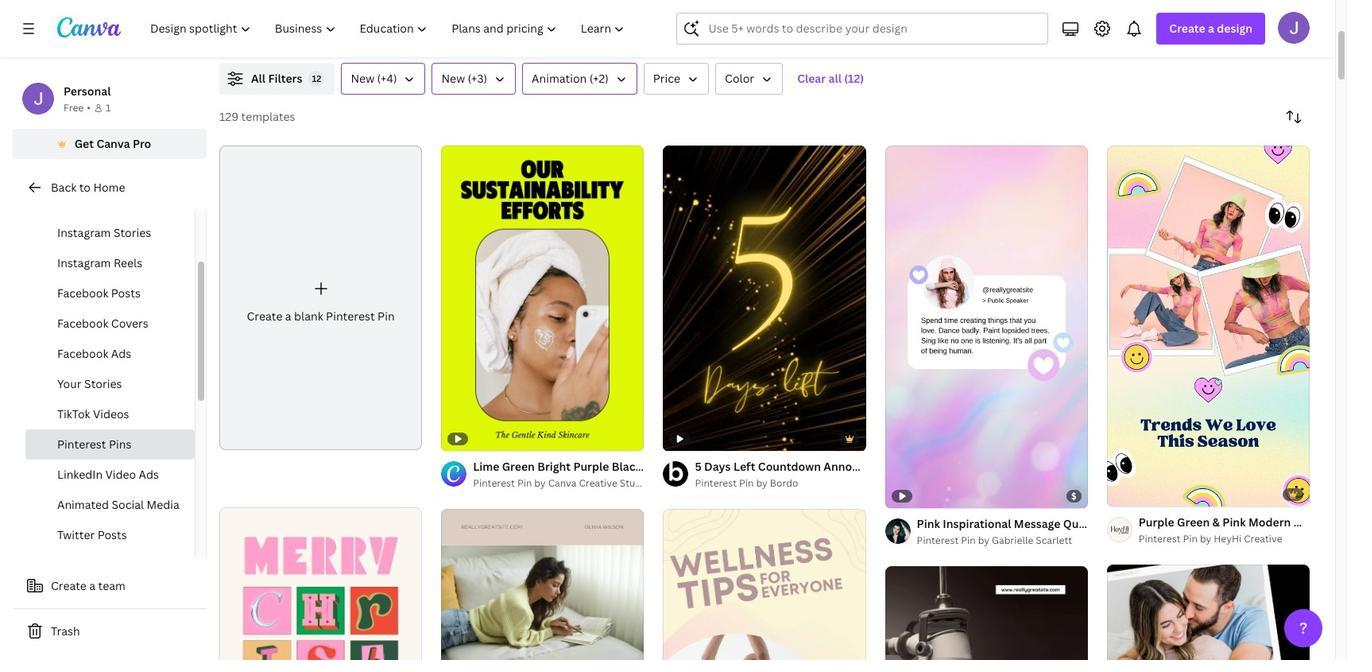 Task type: locate. For each thing, give the bounding box(es) containing it.
a inside the create a design 'dropdown button'
[[1209, 21, 1215, 36]]

facebook for facebook posts
[[57, 285, 108, 301]]

posts down reels
[[111, 285, 141, 301]]

clear all (12) button
[[790, 63, 872, 95]]

instagram
[[57, 195, 111, 210], [57, 225, 111, 240], [57, 255, 111, 270]]

2 vertical spatial posts
[[98, 527, 127, 542]]

pinterest inside create a blank pinterest pin element
[[326, 309, 375, 324]]

1 horizontal spatial create
[[247, 309, 283, 324]]

new inside button
[[351, 71, 375, 86]]

0 horizontal spatial creative
[[579, 476, 618, 490]]

facebook inside "link"
[[57, 346, 108, 361]]

new
[[351, 71, 375, 86], [442, 71, 465, 86]]

get canva pro button
[[13, 129, 207, 159]]

0 vertical spatial instagram
[[57, 195, 111, 210]]

animated social media link
[[25, 490, 195, 520]]

black white minimalist modern live podcast pinterest pin image
[[886, 566, 1088, 660]]

a left team
[[89, 578, 96, 593]]

video up inspirational
[[963, 459, 994, 474]]

stories inside your stories link
[[84, 376, 122, 391]]

(+2)
[[590, 71, 609, 86]]

bordo
[[770, 476, 799, 490]]

all
[[829, 71, 842, 86]]

facebook
[[57, 285, 108, 301], [57, 316, 108, 331], [57, 346, 108, 361]]

facebook covers
[[57, 316, 149, 331]]

a inside create a blank pinterest pin element
[[285, 309, 292, 324]]

pinterest inside pinterest pin by heyhi creative link
[[1139, 532, 1181, 545]]

video right quote
[[1100, 516, 1131, 531]]

create left team
[[51, 578, 87, 593]]

ads inside "link"
[[111, 346, 131, 361]]

pink
[[917, 516, 941, 531]]

1 vertical spatial canva
[[548, 476, 577, 490]]

0 vertical spatial stories
[[114, 225, 151, 240]]

1 horizontal spatial canva
[[548, 476, 577, 490]]

back to home link
[[13, 172, 207, 204]]

create a blank pinterest pin link
[[219, 146, 422, 450]]

0 vertical spatial create
[[1170, 21, 1206, 36]]

instagram inside instagram posts link
[[57, 195, 111, 210]]

media
[[147, 497, 180, 512]]

create a team
[[51, 578, 126, 593]]

back to home
[[51, 180, 125, 195]]

canva left pro at the top left
[[97, 136, 130, 151]]

2 vertical spatial facebook
[[57, 346, 108, 361]]

ads up media
[[139, 467, 159, 482]]

create left blank
[[247, 309, 283, 324]]

2 vertical spatial instagram
[[57, 255, 111, 270]]

posts down animated social media link
[[98, 527, 127, 542]]

stories up reels
[[114, 225, 151, 240]]

creative inside pinterest pin by heyhi creative link
[[1245, 532, 1283, 545]]

tiktok videos link
[[25, 399, 195, 429]]

facebook posts link
[[25, 278, 195, 309]]

1 vertical spatial facebook
[[57, 316, 108, 331]]

2 horizontal spatial create
[[1170, 21, 1206, 36]]

templates
[[241, 109, 295, 124]]

0 horizontal spatial create
[[51, 578, 87, 593]]

a for blank
[[285, 309, 292, 324]]

new (+3) button
[[432, 63, 516, 95]]

1 horizontal spatial video
[[963, 459, 994, 474]]

1 horizontal spatial creative
[[1245, 532, 1283, 545]]

video
[[963, 459, 994, 474], [105, 467, 136, 482], [1100, 516, 1131, 531]]

gabrielle
[[992, 533, 1034, 547]]

1 vertical spatial posts
[[111, 285, 141, 301]]

create inside 'dropdown button'
[[1170, 21, 1206, 36]]

animation (+2) button
[[523, 63, 638, 95]]

by
[[535, 476, 546, 490], [757, 476, 768, 490], [1201, 532, 1212, 545], [979, 533, 990, 547]]

2 vertical spatial create
[[51, 578, 87, 593]]

new left (+4)
[[351, 71, 375, 86]]

instagram inside instagram stories link
[[57, 225, 111, 240]]

0 horizontal spatial new
[[351, 71, 375, 86]]

jacob simon image
[[1279, 12, 1310, 44]]

1 vertical spatial a
[[285, 309, 292, 324]]

free
[[64, 101, 84, 115]]

instagram reels
[[57, 255, 142, 270]]

(+3)
[[468, 71, 488, 86]]

a for design
[[1209, 21, 1215, 36]]

0 vertical spatial canva
[[97, 136, 130, 151]]

2 instagram from the top
[[57, 225, 111, 240]]

pinterest inside pinterest pin by canva creative studio link
[[473, 476, 515, 490]]

days
[[705, 459, 731, 474]]

stories down facebook ads "link"
[[84, 376, 122, 391]]

1 facebook from the top
[[57, 285, 108, 301]]

price button
[[644, 63, 709, 95]]

0 vertical spatial a
[[1209, 21, 1215, 36]]

facebook up your stories
[[57, 346, 108, 361]]

by inside pink inspirational message quote video pinterest idea pin pinterest pin by gabrielle scarlett
[[979, 533, 990, 547]]

creative inside pinterest pin by canva creative studio link
[[579, 476, 618, 490]]

pin
[[378, 309, 395, 324], [996, 459, 1014, 474], [518, 476, 532, 490], [740, 476, 754, 490], [1212, 516, 1230, 531], [1184, 532, 1198, 545], [962, 533, 976, 547]]

purple green & pink modern gradient fashion trends animated pinterest pin image
[[1108, 146, 1310, 506]]

creative
[[579, 476, 618, 490], [1245, 532, 1283, 545]]

a inside create a team "button"
[[89, 578, 96, 593]]

1 horizontal spatial new
[[442, 71, 465, 86]]

create left design
[[1170, 21, 1206, 36]]

a left blank
[[285, 309, 292, 324]]

0 vertical spatial facebook
[[57, 285, 108, 301]]

facebook covers link
[[25, 309, 195, 339]]

color button
[[716, 63, 783, 95]]

inspirational
[[943, 516, 1012, 531]]

facebook down instagram reels
[[57, 285, 108, 301]]

0 horizontal spatial canva
[[97, 136, 130, 151]]

2 vertical spatial a
[[89, 578, 96, 593]]

ads
[[111, 346, 131, 361], [139, 467, 159, 482]]

scarlett
[[1036, 533, 1073, 547]]

reels
[[114, 255, 142, 270]]

1 vertical spatial instagram
[[57, 225, 111, 240]]

your stories
[[57, 376, 122, 391]]

1 vertical spatial stories
[[84, 376, 122, 391]]

1 instagram from the top
[[57, 195, 111, 210]]

create a team button
[[13, 570, 207, 602]]

pink inspirational message quote video pinterest idea pin link
[[917, 515, 1230, 533]]

posts for instagram posts
[[114, 195, 143, 210]]

posts up instagram stories link
[[114, 195, 143, 210]]

trash
[[51, 623, 80, 639]]

1 vertical spatial create
[[247, 309, 283, 324]]

tiktok videos
[[57, 406, 129, 421]]

new for new (+4)
[[351, 71, 375, 86]]

facebook for facebook covers
[[57, 316, 108, 331]]

1 horizontal spatial a
[[285, 309, 292, 324]]

all
[[251, 71, 266, 86]]

None search field
[[677, 13, 1049, 45]]

a left design
[[1209, 21, 1215, 36]]

create inside "button"
[[51, 578, 87, 593]]

creative left studio
[[579, 476, 618, 490]]

instagram stories
[[57, 225, 151, 240]]

price
[[653, 71, 681, 86]]

1 new from the left
[[351, 71, 375, 86]]

your stories link
[[25, 369, 195, 399]]

2 horizontal spatial a
[[1209, 21, 1215, 36]]

new inside button
[[442, 71, 465, 86]]

canva
[[97, 136, 130, 151], [548, 476, 577, 490]]

facebook up facebook ads
[[57, 316, 108, 331]]

0 vertical spatial creative
[[579, 476, 618, 490]]

animated social media
[[57, 497, 180, 512]]

canva inside button
[[97, 136, 130, 151]]

clear all (12)
[[798, 71, 864, 86]]

1 vertical spatial creative
[[1245, 532, 1283, 545]]

new left the (+3)
[[442, 71, 465, 86]]

creative for heyhi
[[1245, 532, 1283, 545]]

0 horizontal spatial video
[[105, 467, 136, 482]]

(+4)
[[377, 71, 397, 86]]

quote
[[1064, 516, 1097, 531]]

canva left studio
[[548, 476, 577, 490]]

stories inside instagram stories link
[[114, 225, 151, 240]]

0 horizontal spatial ads
[[111, 346, 131, 361]]

2 facebook from the top
[[57, 316, 108, 331]]

3 instagram from the top
[[57, 255, 111, 270]]

create for create a design
[[1170, 21, 1206, 36]]

pinterest pin by heyhi creative
[[1139, 532, 1283, 545]]

stories for instagram stories
[[114, 225, 151, 240]]

tiktok
[[57, 406, 90, 421]]

animation
[[532, 71, 587, 86]]

pinterest
[[326, 309, 375, 324], [57, 437, 106, 452], [910, 459, 960, 474], [473, 476, 515, 490], [695, 476, 737, 490], [1134, 516, 1183, 531], [1139, 532, 1181, 545], [917, 533, 959, 547]]

0 vertical spatial posts
[[114, 195, 143, 210]]

instagram for instagram reels
[[57, 255, 111, 270]]

2 new from the left
[[442, 71, 465, 86]]

video down pins
[[105, 467, 136, 482]]

3 facebook from the top
[[57, 346, 108, 361]]

2 horizontal spatial video
[[1100, 516, 1131, 531]]

1 horizontal spatial ads
[[139, 467, 159, 482]]

facebook ads link
[[25, 339, 195, 369]]

animation (+2)
[[532, 71, 609, 86]]

your
[[57, 376, 82, 391]]

0 horizontal spatial a
[[89, 578, 96, 593]]

instagram inside instagram reels link
[[57, 255, 111, 270]]

by inside pinterest pin by canva creative studio link
[[535, 476, 546, 490]]

stories
[[114, 225, 151, 240], [84, 376, 122, 391]]

covers
[[111, 316, 149, 331]]

posts for facebook posts
[[111, 285, 141, 301]]

creative right heyhi
[[1245, 532, 1283, 545]]

0 vertical spatial ads
[[111, 346, 131, 361]]

ads down covers
[[111, 346, 131, 361]]



Task type: describe. For each thing, give the bounding box(es) containing it.
heyhi
[[1214, 532, 1242, 545]]

instagram posts
[[57, 195, 143, 210]]

soft pastel health and wellness pinterest idea pin image
[[663, 509, 866, 660]]

Search search field
[[709, 14, 1039, 44]]

create a blank pinterest pin
[[247, 309, 395, 324]]

stories for your stories
[[84, 376, 122, 391]]

12 filter options selected element
[[309, 71, 325, 87]]

studio
[[620, 476, 650, 490]]

creative for canva
[[579, 476, 618, 490]]

pinterest pin by bordo link
[[695, 475, 866, 491]]

announcement
[[824, 459, 908, 474]]

new for new (+3)
[[442, 71, 465, 86]]

new (+4) button
[[341, 63, 426, 95]]

linkedin
[[57, 467, 103, 482]]

countdown
[[758, 459, 821, 474]]

pinterest pin by canva creative studio link
[[473, 475, 650, 491]]

animated
[[57, 497, 109, 512]]

top level navigation element
[[140, 13, 639, 45]]

instagram for instagram posts
[[57, 195, 111, 210]]

(12)
[[845, 71, 864, 86]]

twitter posts link
[[25, 520, 195, 550]]

home
[[93, 180, 125, 195]]

video inside pink inspirational message quote video pinterest idea pin pinterest pin by gabrielle scarlett
[[1100, 516, 1131, 531]]

by inside 5 days left countdown announcement pinterest video pin pinterest pin by bordo
[[757, 476, 768, 490]]

12
[[312, 72, 322, 84]]

facebook posts
[[57, 285, 141, 301]]

pinterest pin by heyhi creative link
[[1139, 531, 1310, 547]]

message
[[1015, 516, 1061, 531]]

instagram stories link
[[25, 218, 195, 248]]

free •
[[64, 101, 91, 115]]

a for team
[[89, 578, 96, 593]]

pins
[[109, 437, 132, 452]]

instagram for instagram stories
[[57, 225, 111, 240]]

instagram posts link
[[25, 188, 195, 218]]

create a design button
[[1157, 13, 1266, 45]]

design
[[1218, 21, 1253, 36]]

blank
[[294, 309, 323, 324]]

5
[[695, 459, 702, 474]]

129 templates
[[219, 109, 295, 124]]

pinterest pin templates image
[[971, 0, 1310, 44]]

instagram reels link
[[25, 248, 195, 278]]

social
[[112, 497, 144, 512]]

new (+3)
[[442, 71, 488, 86]]

create for create a blank pinterest pin
[[247, 309, 283, 324]]

5 days left countdown announcement pinterest video pin link
[[695, 458, 1014, 475]]

129
[[219, 109, 239, 124]]

pinterest pin by canva creative studio
[[473, 476, 650, 490]]

pro
[[133, 136, 151, 151]]

pinterest pins
[[57, 437, 132, 452]]

get canva pro
[[74, 136, 151, 151]]

filters
[[268, 71, 303, 86]]

back
[[51, 180, 77, 195]]

5 days left countdown announcement pinterest video pin pinterest pin by bordo
[[695, 459, 1014, 490]]

facebook ads
[[57, 346, 131, 361]]

team
[[98, 578, 126, 593]]

1 vertical spatial ads
[[139, 467, 159, 482]]

create a design
[[1170, 21, 1253, 36]]

left
[[734, 459, 756, 474]]

neutral gift idea pinterest pin image
[[1108, 564, 1310, 660]]

•
[[87, 101, 91, 115]]

Sort by button
[[1279, 101, 1310, 133]]

all filters
[[251, 71, 303, 86]]

create for create a team
[[51, 578, 87, 593]]

pink inspirational message quote video pinterest idea pin pinterest pin by gabrielle scarlett
[[917, 516, 1230, 547]]

twitter
[[57, 527, 95, 542]]

by inside pinterest pin by heyhi creative link
[[1201, 532, 1212, 545]]

clear
[[798, 71, 826, 86]]

personal
[[64, 83, 111, 99]]

twitter posts
[[57, 527, 127, 542]]

posts for twitter posts
[[98, 527, 127, 542]]

color
[[725, 71, 755, 86]]

create a blank pinterest pin element
[[219, 146, 422, 450]]

trash link
[[13, 615, 207, 647]]

new (+4)
[[351, 71, 397, 86]]

videos
[[93, 406, 129, 421]]

linkedin video ads
[[57, 467, 159, 482]]

idea
[[1186, 516, 1210, 531]]

to
[[79, 180, 91, 195]]

$
[[1072, 490, 1077, 502]]

pinterest pin by gabrielle scarlett link
[[917, 533, 1088, 548]]

facebook for facebook ads
[[57, 346, 108, 361]]

video inside 5 days left countdown announcement pinterest video pin pinterest pin by bordo
[[963, 459, 994, 474]]

linkedin video ads link
[[25, 460, 195, 490]]



Task type: vqa. For each thing, say whether or not it's contained in the screenshot.
THE THE
no



